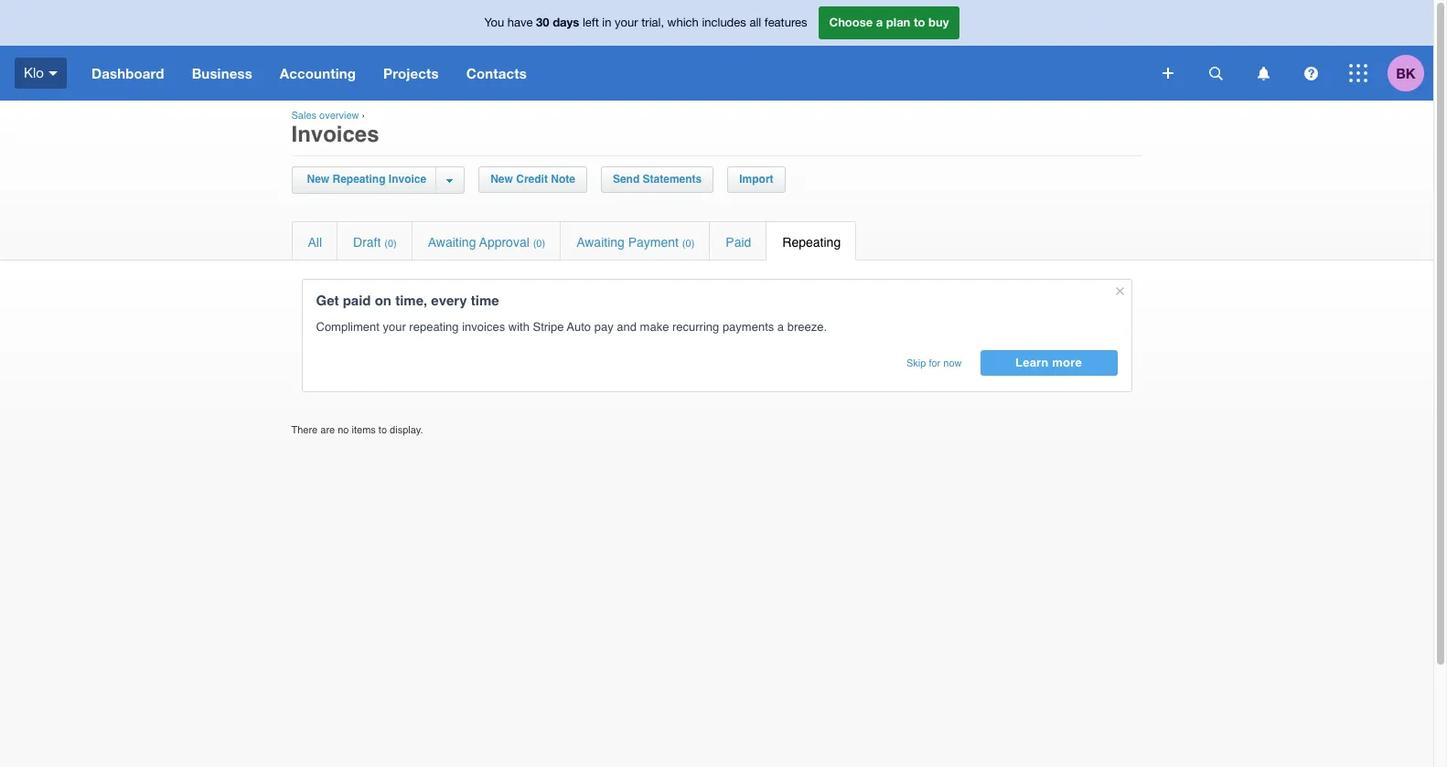 Task type: vqa. For each thing, say whether or not it's contained in the screenshot.
$0
no



Task type: locate. For each thing, give the bounding box(es) containing it.
1 horizontal spatial svg image
[[1350, 64, 1368, 82]]

your right in
[[615, 16, 638, 30]]

1 vertical spatial your
[[383, 320, 406, 334]]

repeating
[[333, 173, 386, 186], [783, 235, 841, 250]]

repeating right paid
[[783, 235, 841, 250]]

in
[[602, 16, 612, 30]]

now
[[944, 358, 962, 370]]

invoices
[[291, 122, 379, 147]]

sales overview › invoices
[[291, 110, 379, 147]]

to
[[914, 15, 925, 30], [379, 425, 387, 437]]

invoice
[[389, 173, 427, 186]]

new credit note
[[491, 173, 575, 186]]

features
[[765, 16, 807, 30]]

days
[[553, 15, 579, 30]]

payment
[[628, 235, 679, 250]]

1 horizontal spatial awaiting
[[577, 235, 625, 250]]

a inside banner
[[876, 15, 883, 30]]

0 horizontal spatial new
[[307, 173, 330, 186]]

learn more link
[[980, 350, 1118, 376]]

paid link
[[710, 222, 766, 260]]

learn more
[[1016, 356, 1082, 370]]

bk
[[1397, 65, 1416, 81]]

1 horizontal spatial to
[[914, 15, 925, 30]]

1 horizontal spatial your
[[615, 16, 638, 30]]

0 horizontal spatial your
[[383, 320, 406, 334]]

0 horizontal spatial awaiting
[[428, 235, 476, 250]]

send statements
[[613, 173, 702, 186]]

1 new from the left
[[307, 173, 330, 186]]

for
[[929, 358, 941, 370]]

to right items at bottom
[[379, 425, 387, 437]]

send statements link
[[602, 167, 713, 192]]

(0) inside 'awaiting payment (0)'
[[682, 238, 695, 250]]

there
[[291, 425, 318, 437]]

display.
[[390, 425, 423, 437]]

skip for now link
[[888, 350, 980, 378]]

(0)
[[385, 238, 397, 250], [533, 238, 545, 250], [682, 238, 695, 250]]

business button
[[178, 46, 266, 101]]

1 vertical spatial to
[[379, 425, 387, 437]]

which
[[668, 16, 699, 30]]

accounting
[[280, 65, 356, 81]]

new down invoices on the top left
[[307, 173, 330, 186]]

0 vertical spatial a
[[876, 15, 883, 30]]

navigation containing dashboard
[[78, 46, 1150, 101]]

0 vertical spatial repeating
[[333, 173, 386, 186]]

awaiting left payment
[[577, 235, 625, 250]]

draft
[[353, 235, 381, 250]]

1 (0) from the left
[[385, 238, 397, 250]]

more
[[1053, 356, 1082, 370]]

a
[[876, 15, 883, 30], [778, 320, 784, 334]]

new credit note link
[[480, 167, 586, 192]]

3 (0) from the left
[[682, 238, 695, 250]]

repeating left invoice in the top left of the page
[[333, 173, 386, 186]]

new left credit in the left top of the page
[[491, 173, 513, 186]]

(0) right payment
[[682, 238, 695, 250]]

stripe
[[533, 320, 564, 334]]

(0) right "draft"
[[385, 238, 397, 250]]

(0) inside awaiting approval (0)
[[533, 238, 545, 250]]

0 vertical spatial your
[[615, 16, 638, 30]]

approval
[[479, 235, 530, 250]]

on
[[375, 293, 392, 308]]

compliment
[[316, 320, 380, 334]]

paid
[[726, 235, 752, 250]]

sales overview link
[[291, 110, 359, 122]]

awaiting for awaiting payment
[[577, 235, 625, 250]]

(0) right approval
[[533, 238, 545, 250]]

you have 30 days left in your trial, which includes all features
[[484, 15, 807, 30]]

navigation
[[78, 46, 1150, 101]]

projects
[[383, 65, 439, 81]]

your down on
[[383, 320, 406, 334]]

awaiting left approval
[[428, 235, 476, 250]]

all link
[[292, 222, 337, 260]]

business
[[192, 65, 252, 81]]

are
[[321, 425, 335, 437]]

send
[[613, 173, 640, 186]]

svg image
[[1209, 66, 1223, 80], [1258, 66, 1270, 80], [1304, 66, 1318, 80], [48, 71, 58, 76]]

awaiting
[[428, 235, 476, 250], [577, 235, 625, 250]]

bk button
[[1388, 46, 1434, 101]]

2 new from the left
[[491, 173, 513, 186]]

your
[[615, 16, 638, 30], [383, 320, 406, 334]]

buy
[[929, 15, 949, 30]]

klo button
[[0, 46, 78, 101]]

0 horizontal spatial repeating
[[333, 173, 386, 186]]

pay
[[594, 320, 614, 334]]

1 horizontal spatial repeating
[[783, 235, 841, 250]]

invoices
[[462, 320, 505, 334]]

have
[[508, 16, 533, 30]]

sales
[[291, 110, 317, 122]]

2 (0) from the left
[[533, 238, 545, 250]]

a left breeze. at the top right of the page
[[778, 320, 784, 334]]

0 horizontal spatial (0)
[[385, 238, 397, 250]]

auto
[[567, 320, 591, 334]]

0 vertical spatial to
[[914, 15, 925, 30]]

1 vertical spatial repeating
[[783, 235, 841, 250]]

dashboard link
[[78, 46, 178, 101]]

compliment your repeating invoices with stripe auto pay and make recurring payments a breeze.
[[316, 320, 827, 334]]

svg image
[[1350, 64, 1368, 82], [1163, 68, 1174, 79]]

1 awaiting from the left
[[428, 235, 476, 250]]

get
[[316, 293, 339, 308]]

new
[[307, 173, 330, 186], [491, 173, 513, 186]]

new repeating invoice
[[307, 173, 427, 186]]

choose a plan to buy
[[829, 15, 949, 30]]

1 horizontal spatial new
[[491, 173, 513, 186]]

1 horizontal spatial a
[[876, 15, 883, 30]]

to left the buy
[[914, 15, 925, 30]]

a left plan
[[876, 15, 883, 30]]

2 awaiting from the left
[[577, 235, 625, 250]]

1 horizontal spatial (0)
[[533, 238, 545, 250]]

contacts button
[[453, 46, 541, 101]]

learn
[[1016, 356, 1049, 370]]

banner
[[0, 0, 1434, 101]]

2 horizontal spatial (0)
[[682, 238, 695, 250]]

(0) for awaiting approval
[[533, 238, 545, 250]]

30
[[536, 15, 550, 30]]

time,
[[395, 293, 427, 308]]

0 horizontal spatial a
[[778, 320, 784, 334]]

choose
[[829, 15, 873, 30]]

all
[[750, 16, 761, 30]]



Task type: describe. For each thing, give the bounding box(es) containing it.
and
[[617, 320, 637, 334]]

navigation inside banner
[[78, 46, 1150, 101]]

your inside you have 30 days left in your trial, which includes all features
[[615, 16, 638, 30]]

skip
[[907, 358, 926, 370]]

includes
[[702, 16, 746, 30]]

dashboard
[[91, 65, 164, 81]]

new for new repeating invoice
[[307, 173, 330, 186]]

draft (0)
[[353, 235, 397, 250]]

contacts
[[466, 65, 527, 81]]

note
[[551, 173, 575, 186]]

trial,
[[642, 16, 664, 30]]

items
[[352, 425, 376, 437]]

no
[[338, 425, 349, 437]]

left
[[583, 16, 599, 30]]

awaiting for awaiting approval
[[428, 235, 476, 250]]

payments
[[723, 320, 774, 334]]

you
[[484, 16, 504, 30]]

awaiting approval (0)
[[428, 235, 545, 250]]

paid
[[343, 293, 371, 308]]

accounting button
[[266, 46, 370, 101]]

1 vertical spatial a
[[778, 320, 784, 334]]

recurring
[[672, 320, 719, 334]]

statements
[[643, 173, 702, 186]]

import
[[740, 173, 774, 186]]

awaiting payment (0)
[[577, 235, 695, 250]]

repeating
[[409, 320, 459, 334]]

all
[[308, 235, 322, 250]]

there are no items to display.
[[291, 425, 423, 437]]

breeze.
[[788, 320, 827, 334]]

0 horizontal spatial svg image
[[1163, 68, 1174, 79]]

svg image inside klo popup button
[[48, 71, 58, 76]]

(0) inside the draft (0)
[[385, 238, 397, 250]]

0 horizontal spatial to
[[379, 425, 387, 437]]

every
[[431, 293, 467, 308]]

plan
[[886, 15, 911, 30]]

›
[[362, 110, 365, 122]]

(0) for awaiting payment
[[682, 238, 695, 250]]

new for new credit note
[[491, 173, 513, 186]]

skip for now
[[907, 358, 962, 370]]

get paid on time, every time
[[316, 293, 499, 308]]

to inside banner
[[914, 15, 925, 30]]

with
[[509, 320, 530, 334]]

time
[[471, 293, 499, 308]]

overview
[[319, 110, 359, 122]]

import link
[[729, 167, 785, 192]]

banner containing bk
[[0, 0, 1434, 101]]

projects button
[[370, 46, 453, 101]]

make
[[640, 320, 669, 334]]

klo
[[24, 65, 44, 80]]

repeating link
[[767, 222, 857, 260]]

new repeating invoice link
[[302, 167, 436, 192]]

credit
[[516, 173, 548, 186]]



